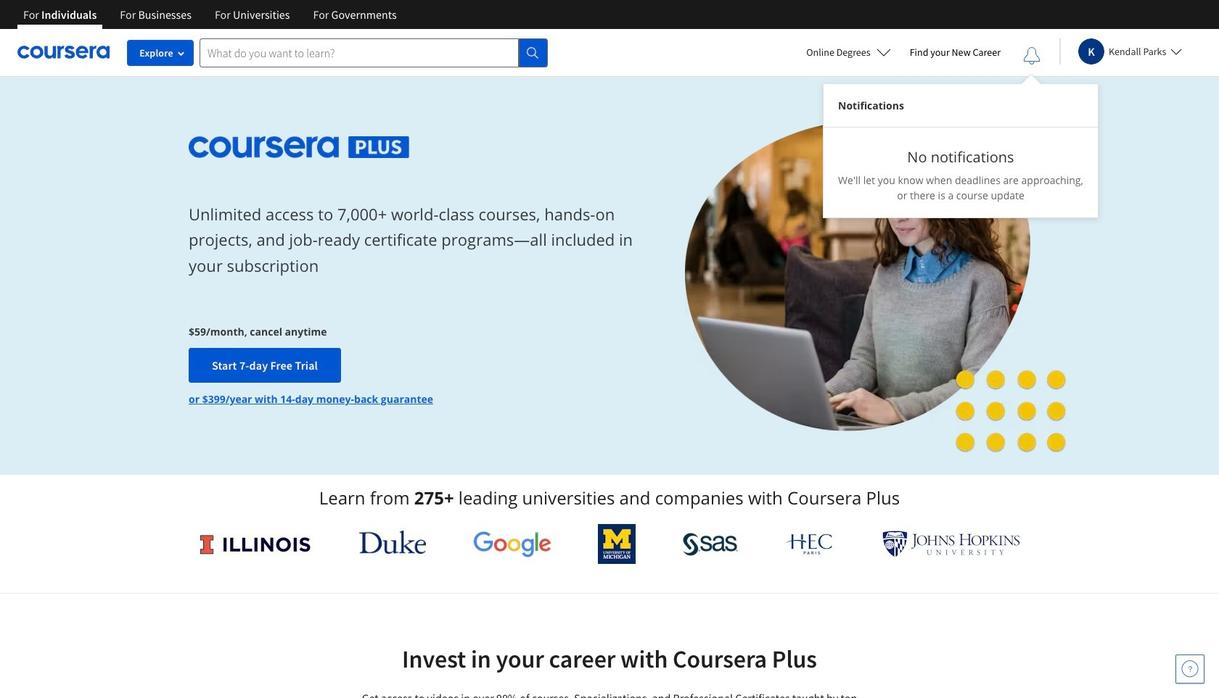 Task type: locate. For each thing, give the bounding box(es) containing it.
coursera plus image
[[189, 136, 410, 158]]

banner navigation
[[12, 0, 408, 29]]

help center image
[[1182, 661, 1199, 679]]

johns hopkins university image
[[883, 531, 1021, 558]]

None search field
[[200, 38, 548, 67]]

sas image
[[683, 533, 738, 556]]



Task type: vqa. For each thing, say whether or not it's contained in the screenshot.
"search box"
yes



Task type: describe. For each thing, give the bounding box(es) containing it.
university of illinois at urbana-champaign image
[[199, 533, 312, 556]]

hec paris image
[[785, 530, 836, 560]]

What do you want to learn? text field
[[200, 38, 519, 67]]

google image
[[473, 531, 551, 558]]

duke university image
[[359, 531, 426, 555]]

coursera image
[[17, 41, 110, 64]]

university of michigan image
[[598, 525, 636, 565]]



